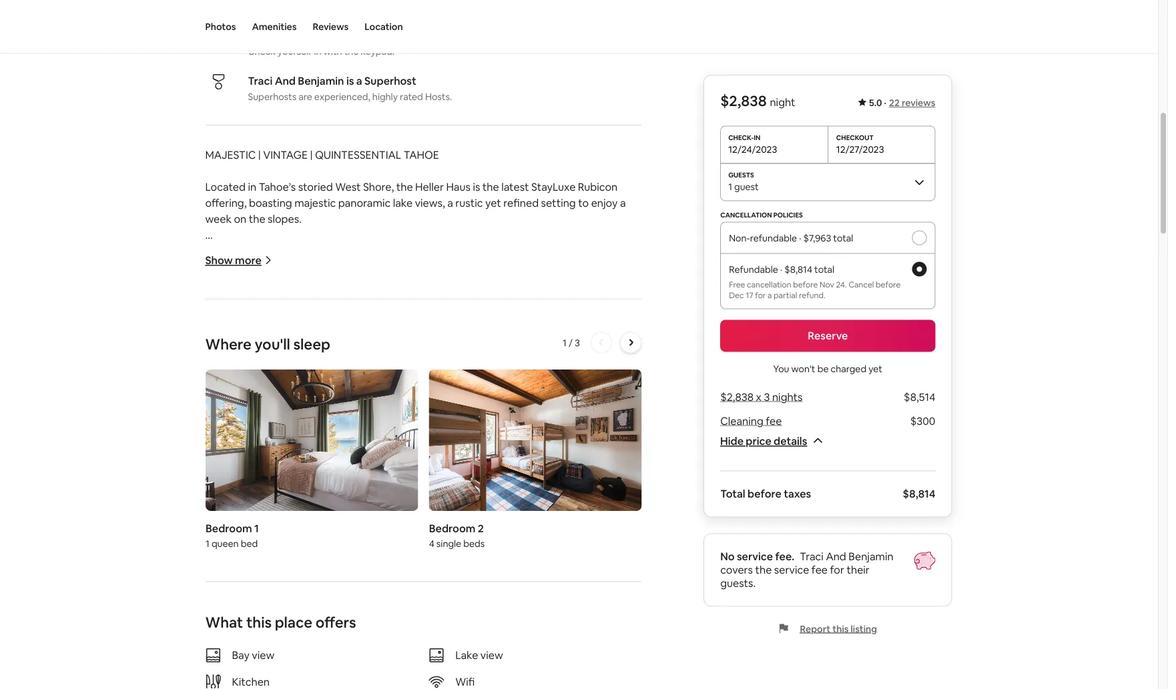Task type: describe. For each thing, give the bounding box(es) containing it.
for down so
[[452, 549, 466, 562]]

0 vertical spatial that
[[374, 533, 395, 546]]

night
[[770, 96, 796, 109]]

1 horizontal spatial $8,814
[[903, 488, 936, 501]]

a inside refundable · $8,814 total free cancellation before nov 24. cancel before dec 17 for a partial refund.
[[768, 290, 772, 301]]

won't
[[792, 363, 816, 375]]

service inside traci and benjamin covers the service fee for their guests.
[[775, 564, 810, 577]]

in right the yourself
[[314, 45, 322, 57]]

12/27/2023
[[837, 143, 885, 155]]

your up haus.
[[373, 645, 395, 658]]

thoughtfully
[[205, 404, 268, 418]]

superhosts
[[248, 91, 297, 103]]

head
[[538, 645, 563, 658]]

for down granite
[[259, 516, 273, 530]]

located
[[205, 180, 246, 194]]

post
[[496, 484, 519, 498]]

you won't be charged yet
[[774, 363, 883, 375]]

returns
[[505, 404, 540, 418]]

1 horizontal spatial that
[[396, 549, 417, 562]]

location
[[365, 21, 403, 33]]

total
[[721, 488, 746, 501]]

and up mesh
[[286, 324, 304, 338]]

in up the yourself
[[304, 28, 313, 42]]

/
[[569, 337, 573, 349]]

gear
[[548, 629, 570, 642]]

lake inside - panoramic lake view ~ 3000 sq ft luxury lodge
[[266, 244, 285, 258]]

17
[[746, 290, 754, 301]]

refined for delivering
[[474, 420, 509, 434]]

1 vertical spatial ·
[[800, 232, 802, 244]]

and down you'll on the left
[[268, 356, 287, 370]]

perfect
[[568, 500, 605, 514]]

1 / 3
[[563, 337, 580, 349]]

- for - granite hearth and wood burning fireplace - fast starlink mesh wifi - ski storage and pantry
[[205, 324, 209, 338]]

a left rustic
[[448, 196, 453, 210]]

classic
[[297, 420, 329, 434]]

· for $8,814
[[781, 263, 783, 276]]

quintessential
[[315, 148, 402, 161]]

to up modern
[[543, 404, 553, 418]]

2 | from the left
[[310, 148, 313, 161]]

to inside located in tahoe's storied west shore, the heller haus is the latest stayluxe rubicon offering, boasting majestic panoramic lake views, a rustic yet refined setting to enjoy a week on the slopes.
[[579, 196, 589, 210]]

allows
[[419, 549, 449, 562]]

1 horizontal spatial be
[[818, 363, 829, 375]]

$300
[[911, 415, 936, 428]]

lake.
[[316, 452, 338, 466]]

1 left queen
[[205, 538, 209, 550]]

1 inside dropdown button
[[729, 181, 733, 193]]

from
[[531, 516, 555, 530]]

total before taxes
[[721, 488, 812, 501]]

with inside 'greeted with the warmth of alder and redwoods, you can unload your gear as you enter the mudroom. shake the snow off your boots, unload your gear, and head inside the old growth redwood halls of heller haus.'
[[249, 629, 271, 642]]

rubicon inside a home for all seasons, and retaining its gorgeous redwood post and beam architecture and soaring granite fireplace, this cozy but spacious mountain lodge is the perfect basecamp for all of your tahoe adventures. enjoy panoramic views from rubicon peak to mt rose, and sapphire blue waters that appear to be so close you could almost reach it. the heller haus is perched atop a vista that allows for a truly four season tahoe experience.
[[558, 516, 597, 530]]

its
[[386, 484, 398, 498]]

majestic | vintage | quintessential tahoe
[[205, 148, 439, 161]]

of up snow
[[332, 629, 343, 642]]

heller inside a home for all seasons, and retaining its gorgeous redwood post and beam architecture and soaring granite fireplace, this cozy but spacious mountain lodge is the perfect basecamp for all of your tahoe adventures. enjoy panoramic views from rubicon peak to mt rose, and sapphire blue waters that appear to be so close you could almost reach it. the heller haus is perched atop a vista that allows for a truly four season tahoe experience.
[[227, 549, 255, 562]]

is inside located in tahoe's storied west shore, the heller haus is the latest stayluxe rubicon offering, boasting majestic panoramic lake views, a rustic yet refined setting to enjoy a week on the slopes.
[[473, 180, 480, 194]]

vintage
[[263, 148, 308, 161]]

0 vertical spatial day
[[520, 436, 538, 450]]

the up 'shake' at left bottom
[[273, 629, 289, 642]]

~
[[205, 260, 212, 274]]

cozy
[[370, 500, 393, 514]]

traci for superhosts
[[248, 74, 273, 87]]

stayluxe
[[532, 180, 576, 194]]

your inside a home for all seasons, and retaining its gorgeous redwood post and beam architecture and soaring granite fireplace, this cozy but spacious mountain lodge is the perfect basecamp for all of your tahoe adventures. enjoy panoramic views from rubicon peak to mt rose, and sapphire blue waters that appear to be so close you could almost reach it. the heller haus is perched atop a vista that allows for a truly four season tahoe experience.
[[301, 516, 323, 530]]

haus inside a home for all seasons, and retaining its gorgeous redwood post and beam architecture and soaring granite fireplace, this cozy but spacious mountain lodge is the perfect basecamp for all of your tahoe adventures. enjoy panoramic views from rubicon peak to mt rose, and sapphire blue waters that appear to be so close you could almost reach it. the heller haus is perched atop a vista that allows for a truly four season tahoe experience.
[[257, 549, 282, 562]]

on inside located in tahoe's storied west shore, the heller haus is the latest stayluxe rubicon offering, boasting majestic panoramic lake views, a rustic yet refined setting to enjoy a week on the slopes.
[[234, 212, 247, 226]]

the inside self check-in check yourself in with the keypad.
[[344, 45, 359, 57]]

cancellation
[[747, 280, 792, 290]]

benjamin for their
[[849, 550, 894, 564]]

- granite hearth and wood burning fireplace - fast starlink mesh wifi - ski storage and pantry
[[205, 324, 420, 370]]

the left old
[[596, 645, 612, 658]]

could
[[525, 533, 552, 546]]

photos button
[[205, 0, 236, 53]]

with inside self check-in check yourself in with the keypad.
[[324, 45, 342, 57]]

be inside a home for all seasons, and retaining its gorgeous redwood post and beam architecture and soaring granite fireplace, this cozy but spacious mountain lodge is the perfect basecamp for all of your tahoe adventures. enjoy panoramic views from rubicon peak to mt rose, and sapphire blue waters that appear to be so close you could almost reach it. the heller haus is perched atop a vista that allows for a truly four season tahoe experience.
[[447, 533, 460, 546]]

of right halls
[[314, 661, 325, 674]]

rated
[[400, 91, 423, 103]]

exhilarating
[[461, 436, 518, 450]]

heller inside located in tahoe's storied west shore, the heller haus is the latest stayluxe rubicon offering, boasting majestic panoramic lake views, a rustic yet refined setting to enjoy a week on the slopes.
[[415, 180, 444, 194]]

slopes,
[[574, 436, 608, 450]]

panoramic
[[212, 244, 263, 258]]

1 up bed
[[254, 522, 259, 535]]

the inside traci and benjamin covers the service fee for their guests.
[[756, 564, 772, 577]]

- panoramic lake view ~ 3000 sq ft luxury lodge
[[205, 244, 333, 274]]

wood
[[307, 324, 335, 338]]

sleep
[[294, 335, 331, 354]]

the left slopes, at bottom
[[555, 436, 572, 450]]

- for - panoramic lake view ~ 3000 sq ft luxury lodge
[[205, 244, 209, 258]]

0 vertical spatial 4
[[212, 292, 218, 306]]

details
[[774, 435, 808, 449]]

$8,514
[[904, 391, 936, 404]]

sapphire
[[270, 533, 313, 546]]

panoramic inside located in tahoe's storied west shore, the heller haus is the latest stayluxe rubicon offering, boasting majestic panoramic lake views, a rustic yet refined setting to enjoy a week on the slopes.
[[338, 196, 391, 210]]

of inside thoughtfully renovated and restored in 2023, the heller haus returns to tahoe with the rich character of a classic alpine lodge, while delivering refined modern appointments and stunning design allowing you to unwind after an exhilarating day on the slopes, or a an epic day out on the lake.
[[276, 420, 286, 434]]

1 vertical spatial tahoe
[[325, 516, 356, 530]]

0 horizontal spatial before
[[748, 488, 782, 501]]

traci and benjamin is a superhost superhosts are experienced, highly rated hosts.
[[248, 74, 452, 103]]

fireplace
[[377, 324, 420, 338]]

atop
[[338, 549, 360, 562]]

the down the 'boasting'
[[249, 212, 266, 226]]

the left lake.
[[297, 452, 314, 466]]

total inside refundable · $8,814 total free cancellation before nov 24. cancel before dec 17 for a partial refund.
[[815, 263, 835, 276]]

the up delivering on the bottom left
[[428, 404, 445, 418]]

bedroom for bedroom 1
[[205, 522, 252, 535]]

to up it.
[[626, 516, 637, 530]]

and right rose,
[[250, 533, 268, 546]]

$2,838 x 3 nights
[[721, 391, 803, 404]]

4 - from the top
[[205, 340, 209, 354]]

1 guest button
[[721, 163, 936, 201]]

cancellation
[[721, 211, 772, 220]]

covers
[[721, 564, 753, 577]]

view for bay view
[[252, 649, 275, 663]]

experience.
[[205, 565, 263, 578]]

5 - from the top
[[205, 356, 209, 370]]

but
[[395, 500, 412, 514]]

$2,838 night
[[721, 92, 796, 111]]

12/24/2023
[[729, 143, 778, 155]]

is down the sapphire
[[284, 549, 292, 562]]

as
[[572, 629, 583, 642]]

mt
[[205, 533, 219, 546]]

lodge
[[302, 260, 333, 274]]

waters
[[339, 533, 372, 546]]

and for fee
[[826, 550, 847, 564]]

majestic
[[205, 148, 256, 161]]

enter
[[606, 629, 632, 642]]

a left vista
[[363, 549, 369, 562]]

show
[[205, 254, 233, 267]]

tahoe inside thoughtfully renovated and restored in 2023, the heller haus returns to tahoe with the rich character of a classic alpine lodge, while delivering refined modern appointments and stunning design allowing you to unwind after an exhilarating day on the slopes, or a an epic day out on the lake.
[[556, 404, 586, 418]]

cleaning fee
[[721, 415, 782, 428]]

blue
[[315, 533, 336, 546]]

1 vertical spatial an
[[205, 452, 217, 466]]

lodge
[[509, 500, 537, 514]]

views
[[501, 516, 529, 530]]

self
[[248, 28, 267, 42]]

the left latest
[[483, 180, 499, 194]]

self check-in check yourself in with the keypad.
[[248, 28, 395, 57]]

enjoy
[[592, 196, 618, 210]]

burning
[[337, 324, 375, 338]]

2023,
[[399, 404, 426, 418]]

wifi
[[306, 340, 327, 354]]

is inside traci and benjamin is a superhost superhosts are experienced, highly rated hosts.
[[347, 74, 354, 87]]

granite
[[212, 324, 249, 338]]

reserve button
[[721, 320, 936, 352]]

0 horizontal spatial fee
[[766, 415, 782, 428]]

architecture
[[572, 484, 633, 498]]

bedroom for bedroom 2
[[429, 522, 475, 535]]

where
[[205, 335, 252, 354]]

check-
[[270, 28, 304, 42]]

alpine
[[331, 420, 360, 434]]

to up allows
[[434, 533, 445, 546]]

$2,838 for $2,838 x 3 nights
[[721, 391, 754, 404]]

almost
[[554, 533, 588, 546]]

storied
[[298, 180, 333, 194]]

rubicon inside located in tahoe's storied west shore, the heller haus is the latest stayluxe rubicon offering, boasting majestic panoramic lake views, a rustic yet refined setting to enjoy a week on the slopes.
[[578, 180, 618, 194]]

for inside refundable · $8,814 total free cancellation before nov 24. cancel before dec 17 for a partial refund.
[[756, 290, 766, 301]]

for inside traci and benjamin covers the service fee for their guests.
[[831, 564, 845, 577]]

design
[[271, 436, 304, 450]]

you inside a home for all seasons, and retaining its gorgeous redwood post and beam architecture and soaring granite fireplace, this cozy but spacious mountain lodge is the perfect basecamp for all of your tahoe adventures. enjoy panoramic views from rubicon peak to mt rose, and sapphire blue waters that appear to be so close you could almost reach it. the heller haus is perched atop a vista that allows for a truly four season tahoe experience.
[[504, 533, 522, 546]]

fee inside traci and benjamin covers the service fee for their guests.
[[812, 564, 828, 577]]

1 horizontal spatial on
[[282, 452, 295, 466]]

tahoe's
[[259, 180, 296, 194]]

mountain
[[460, 500, 507, 514]]

snow
[[328, 645, 354, 658]]

and up fireplace,
[[319, 484, 338, 498]]

refundable
[[751, 232, 798, 244]]

ft
[[256, 260, 264, 274]]

enjoy
[[418, 516, 444, 530]]

non-refundable · $7,963 total
[[729, 232, 854, 244]]

and down a
[[205, 500, 224, 514]]

- for - 4 bathrooms
[[205, 292, 209, 306]]



Task type: locate. For each thing, give the bounding box(es) containing it.
the left fee.
[[756, 564, 772, 577]]

- left granite
[[205, 324, 209, 338]]

1 vertical spatial with
[[588, 404, 609, 418]]

photos
[[205, 21, 236, 33]]

keypad.
[[361, 45, 395, 57]]

3 inside where you'll sleep region
[[575, 337, 580, 349]]

with inside thoughtfully renovated and restored in 2023, the heller haus returns to tahoe with the rich character of a classic alpine lodge, while delivering refined modern appointments and stunning design allowing you to unwind after an exhilarating day on the slopes, or a an epic day out on the lake.
[[588, 404, 609, 418]]

1 horizontal spatial an
[[447, 436, 459, 450]]

0 horizontal spatial on
[[234, 212, 247, 226]]

your down fireplace,
[[301, 516, 323, 530]]

of inside a home for all seasons, and retaining its gorgeous redwood post and beam architecture and soaring granite fireplace, this cozy but spacious mountain lodge is the perfect basecamp for all of your tahoe adventures. enjoy panoramic views from rubicon peak to mt rose, and sapphire blue waters that appear to be so close you could almost reach it. the heller haus is perched atop a vista that allows for a truly four season tahoe experience.
[[289, 516, 299, 530]]

character
[[226, 420, 274, 434]]

benjamin for experienced,
[[298, 74, 344, 87]]

fast
[[212, 340, 232, 354]]

on down modern
[[540, 436, 553, 450]]

bathrooms
[[220, 292, 274, 306]]

1 horizontal spatial all
[[276, 516, 286, 530]]

0 vertical spatial unload
[[488, 629, 521, 642]]

before up refund.
[[794, 280, 818, 290]]

haus for returns
[[478, 404, 503, 418]]

is up the experienced,
[[347, 74, 354, 87]]

your up 'head' on the bottom left of the page
[[523, 629, 545, 642]]

0 vertical spatial refined
[[504, 196, 539, 210]]

traci right fee.
[[800, 550, 824, 564]]

1 horizontal spatial redwood
[[449, 484, 494, 498]]

traci inside traci and benjamin is a superhost superhosts are experienced, highly rated hosts.
[[248, 74, 273, 87]]

0 horizontal spatial view
[[252, 649, 275, 663]]

bay view
[[232, 649, 275, 663]]

guests.
[[721, 577, 756, 591]]

this inside a home for all seasons, and retaining its gorgeous redwood post and beam architecture and soaring granite fireplace, this cozy but spacious mountain lodge is the perfect basecamp for all of your tahoe adventures. enjoy panoramic views from rubicon peak to mt rose, and sapphire blue waters that appear to be so close you could almost reach it. the heller haus is perched atop a vista that allows for a truly four season tahoe experience.
[[350, 500, 368, 514]]

you down views
[[504, 533, 522, 546]]

on down design
[[282, 452, 295, 466]]

before right cancel
[[876, 280, 901, 290]]

0 horizontal spatial service
[[737, 550, 773, 564]]

no service fee.
[[721, 550, 795, 564]]

panoramic up so
[[447, 516, 499, 530]]

of up design
[[276, 420, 286, 434]]

granite
[[265, 500, 300, 514]]

3 right /
[[575, 337, 580, 349]]

four
[[501, 549, 521, 562]]

a down so
[[468, 549, 474, 562]]

the right shore,
[[397, 180, 413, 194]]

3000
[[214, 260, 239, 274]]

1 horizontal spatial bedroom
[[429, 522, 475, 535]]

0 vertical spatial 3
[[575, 337, 580, 349]]

yet right rustic
[[486, 196, 501, 210]]

· left $7,963
[[800, 232, 802, 244]]

1 vertical spatial all
[[276, 516, 286, 530]]

double the fun, double the beds, and double the memories made in this cozy kids' room! image
[[429, 370, 642, 511], [429, 370, 642, 511]]

0 vertical spatial yet
[[486, 196, 501, 210]]

0 vertical spatial $8,814
[[785, 263, 813, 276]]

report this listing
[[801, 623, 878, 636]]

the left 'keypad.'
[[344, 45, 359, 57]]

haus for is
[[446, 180, 471, 194]]

refined for yet
[[504, 196, 539, 210]]

2 - from the top
[[205, 292, 209, 306]]

and
[[275, 74, 296, 87], [826, 550, 847, 564]]

3 for /
[[575, 337, 580, 349]]

1 horizontal spatial day
[[520, 436, 538, 450]]

while
[[396, 420, 421, 434]]

1 vertical spatial $2,838
[[721, 391, 754, 404]]

0 horizontal spatial 4
[[212, 292, 218, 306]]

the
[[344, 45, 359, 57], [397, 180, 413, 194], [483, 180, 499, 194], [249, 212, 266, 226], [428, 404, 445, 418], [612, 404, 628, 418], [555, 436, 572, 450], [297, 452, 314, 466], [549, 500, 566, 514], [756, 564, 772, 577], [273, 629, 289, 642], [205, 645, 222, 658], [309, 645, 326, 658], [596, 645, 612, 658]]

for up 'soaring'
[[246, 484, 260, 498]]

slopes.
[[268, 212, 302, 226]]

view right bay
[[252, 649, 275, 663]]

0 vertical spatial traci
[[248, 74, 273, 87]]

1 horizontal spatial before
[[794, 280, 818, 290]]

an down delivering on the bottom left
[[447, 436, 459, 450]]

partial
[[774, 290, 798, 301]]

0 vertical spatial $2,838
[[721, 92, 767, 111]]

greeted
[[205, 629, 247, 642]]

warmth
[[292, 629, 330, 642]]

0 vertical spatial an
[[447, 436, 459, 450]]

tahoe
[[556, 404, 586, 418], [325, 516, 356, 530], [560, 549, 590, 562]]

1 horizontal spatial 3
[[764, 391, 770, 404]]

rubicon up 'almost'
[[558, 516, 597, 530]]

total up nov at the right top of page
[[815, 263, 835, 276]]

modern
[[512, 420, 551, 434]]

is up from
[[539, 500, 547, 514]]

unload up gear,
[[488, 629, 521, 642]]

0 horizontal spatial haus
[[257, 549, 282, 562]]

0 horizontal spatial benjamin
[[298, 74, 344, 87]]

and inside traci and benjamin covers the service fee for their guests.
[[826, 550, 847, 564]]

view for lake view
[[481, 649, 503, 663]]

home
[[215, 484, 244, 498]]

and down rich
[[205, 436, 224, 450]]

2 horizontal spatial view
[[481, 649, 503, 663]]

an
[[447, 436, 459, 450], [205, 452, 217, 466]]

2 horizontal spatial with
[[588, 404, 609, 418]]

to
[[579, 196, 589, 210], [543, 404, 553, 418], [369, 436, 380, 450], [626, 516, 637, 530], [434, 533, 445, 546]]

more
[[235, 254, 262, 267]]

bed
[[241, 538, 258, 550]]

2 bedroom from the left
[[429, 522, 475, 535]]

ski
[[212, 356, 226, 370]]

0 horizontal spatial panoramic
[[338, 196, 391, 210]]

majestic
[[295, 196, 336, 210]]

before
[[794, 280, 818, 290], [876, 280, 901, 290], [748, 488, 782, 501]]

2 horizontal spatial ·
[[885, 97, 887, 109]]

1 vertical spatial unload
[[431, 645, 464, 658]]

bedroom inside the bedroom 1 1 queen bed
[[205, 522, 252, 535]]

0 vertical spatial with
[[324, 45, 342, 57]]

1 horizontal spatial ·
[[800, 232, 802, 244]]

0 horizontal spatial with
[[249, 629, 271, 642]]

bedroom up single
[[429, 522, 475, 535]]

5.0
[[870, 97, 883, 109]]

restored
[[344, 404, 386, 418]]

0 vertical spatial fee
[[766, 415, 782, 428]]

a right enjoy
[[620, 196, 626, 210]]

1 horizontal spatial view
[[288, 244, 310, 258]]

and right gear,
[[517, 645, 536, 658]]

1 vertical spatial redwood
[[244, 661, 288, 674]]

1 vertical spatial on
[[540, 436, 553, 450]]

0 horizontal spatial $8,814
[[785, 263, 813, 276]]

boasting
[[249, 196, 292, 210]]

1 bedroom from the left
[[205, 522, 252, 535]]

unload down redwoods,
[[431, 645, 464, 658]]

$8,814 inside refundable · $8,814 total free cancellation before nov 24. cancel before dec 17 for a partial refund.
[[785, 263, 813, 276]]

0 horizontal spatial day
[[243, 452, 261, 466]]

1 vertical spatial lake
[[266, 244, 285, 258]]

where you'll sleep
[[205, 335, 331, 354]]

- up ~
[[205, 244, 209, 258]]

and left the their on the bottom of the page
[[826, 550, 847, 564]]

day down stunning
[[243, 452, 261, 466]]

1 vertical spatial rubicon
[[558, 516, 597, 530]]

refined inside located in tahoe's storied west shore, the heller haus is the latest stayluxe rubicon offering, boasting majestic panoramic lake views, a rustic yet refined setting to enjoy a week on the slopes.
[[504, 196, 539, 210]]

2 vertical spatial tahoe
[[560, 549, 590, 562]]

you
[[349, 436, 367, 450], [504, 533, 522, 546], [447, 629, 465, 642], [586, 629, 603, 642]]

heller inside thoughtfully renovated and restored in 2023, the heller haus returns to tahoe with the rich character of a classic alpine lodge, while delivering refined modern appointments and stunning design allowing you to unwind after an exhilarating day on the slopes, or a an epic day out on the lake.
[[447, 404, 476, 418]]

a up the experienced,
[[357, 74, 362, 87]]

indulge in the serene beauty of lake tahoe from the comfort of our modern rustic bedroom, thoughtfully designed to provide a refined mountain escape and elevate your stay. image
[[205, 370, 418, 511], [205, 370, 418, 511]]

with
[[324, 45, 342, 57], [588, 404, 609, 418], [249, 629, 271, 642]]

rustic
[[456, 196, 483, 210]]

and up alpine
[[323, 404, 341, 418]]

hearth
[[251, 324, 284, 338]]

halls
[[291, 661, 312, 674]]

1 vertical spatial $8,814
[[903, 488, 936, 501]]

bedroom up queen
[[205, 522, 252, 535]]

panoramic inside a home for all seasons, and retaining its gorgeous redwood post and beam architecture and soaring granite fireplace, this cozy but spacious mountain lodge is the perfect basecamp for all of your tahoe adventures. enjoy panoramic views from rubicon peak to mt rose, and sapphire blue waters that appear to be so close you could almost reach it. the heller haus is perched atop a vista that allows for a truly four season tahoe experience.
[[447, 516, 499, 530]]

this up mudroom.
[[246, 614, 272, 633]]

1 horizontal spatial 4
[[429, 538, 434, 550]]

haus up exhilarating
[[478, 404, 503, 418]]

$2,838 left x in the right bottom of the page
[[721, 391, 754, 404]]

your down "can"
[[466, 645, 488, 658]]

tahoe down 'almost'
[[560, 549, 590, 562]]

lake left views,
[[393, 196, 413, 210]]

benjamin inside traci and benjamin is a superhost superhosts are experienced, highly rated hosts.
[[298, 74, 344, 87]]

where you'll sleep region
[[200, 332, 647, 556]]

and for superhosts
[[275, 74, 296, 87]]

1 vertical spatial haus
[[478, 404, 503, 418]]

peak
[[600, 516, 624, 530]]

1 | from the left
[[258, 148, 261, 161]]

0 horizontal spatial yet
[[486, 196, 501, 210]]

yet
[[486, 196, 501, 210], [869, 363, 883, 375]]

- inside - panoramic lake view ~ 3000 sq ft luxury lodge
[[205, 244, 209, 258]]

lake up luxury at the left top
[[266, 244, 285, 258]]

1 left /
[[563, 337, 567, 349]]

· for 22
[[885, 97, 887, 109]]

1 horizontal spatial traci
[[800, 550, 824, 564]]

fee up "hide price details"
[[766, 415, 782, 428]]

· left 22
[[885, 97, 887, 109]]

1 vertical spatial 4
[[429, 538, 434, 550]]

that up vista
[[374, 533, 395, 546]]

free
[[729, 280, 746, 290]]

1 horizontal spatial this
[[350, 500, 368, 514]]

report this listing button
[[779, 623, 878, 636]]

tahoe up 'blue'
[[325, 516, 356, 530]]

3 - from the top
[[205, 324, 209, 338]]

and inside traci and benjamin is a superhost superhosts are experienced, highly rated hosts.
[[275, 74, 296, 87]]

· inside refundable · $8,814 total free cancellation before nov 24. cancel before dec 17 for a partial refund.
[[781, 263, 783, 276]]

refined down latest
[[504, 196, 539, 210]]

4
[[212, 292, 218, 306], [429, 538, 434, 550]]

0 vertical spatial be
[[818, 363, 829, 375]]

traci
[[248, 74, 273, 87], [800, 550, 824, 564]]

0 vertical spatial haus
[[446, 180, 471, 194]]

$8,814
[[785, 263, 813, 276], [903, 488, 936, 501]]

and right alder
[[372, 629, 391, 642]]

lake inside located in tahoe's storied west shore, the heller haus is the latest stayluxe rubicon offering, boasting majestic panoramic lake views, a rustic yet refined setting to enjoy a week on the slopes.
[[393, 196, 413, 210]]

|
[[258, 148, 261, 161], [310, 148, 313, 161]]

0 horizontal spatial this
[[246, 614, 272, 633]]

1 horizontal spatial benjamin
[[849, 550, 894, 564]]

panoramic down shore,
[[338, 196, 391, 210]]

2 $2,838 from the top
[[721, 391, 754, 404]]

bedroom inside "bedroom 2 4 single beds"
[[429, 522, 475, 535]]

appear
[[397, 533, 432, 546]]

the down warmth at the left of page
[[309, 645, 326, 658]]

1 vertical spatial refined
[[474, 420, 509, 434]]

view inside - panoramic lake view ~ 3000 sq ft luxury lodge
[[288, 244, 310, 258]]

0 horizontal spatial redwood
[[244, 661, 288, 674]]

2 horizontal spatial on
[[540, 436, 553, 450]]

a home for all seasons, and retaining its gorgeous redwood post and beam architecture and soaring granite fireplace, this cozy but spacious mountain lodge is the perfect basecamp for all of your tahoe adventures. enjoy panoramic views from rubicon peak to mt rose, and sapphire blue waters that appear to be so close you could almost reach it. the heller haus is perched atop a vista that allows for a truly four season tahoe experience.
[[205, 484, 639, 578]]

is up rustic
[[473, 180, 480, 194]]

a right or
[[623, 436, 629, 450]]

1 horizontal spatial lake
[[393, 196, 413, 210]]

22 reviews button
[[890, 97, 936, 109]]

a inside traci and benjamin is a superhost superhosts are experienced, highly rated hosts.
[[357, 74, 362, 87]]

what
[[205, 614, 243, 633]]

2 vertical spatial ·
[[781, 263, 783, 276]]

benjamin inside traci and benjamin covers the service fee for their guests.
[[849, 550, 894, 564]]

1 horizontal spatial and
[[826, 550, 847, 564]]

traci for fee
[[800, 550, 824, 564]]

all
[[263, 484, 273, 498], [276, 516, 286, 530]]

an left epic
[[205, 452, 217, 466]]

4 inside "bedroom 2 4 single beds"
[[429, 538, 434, 550]]

traci inside traci and benjamin covers the service fee for their guests.
[[800, 550, 824, 564]]

guest
[[735, 181, 759, 193]]

with down reviews on the top left
[[324, 45, 342, 57]]

redwood up kitchen at bottom
[[244, 661, 288, 674]]

1 left 'guest'
[[729, 181, 733, 193]]

None radio
[[913, 262, 927, 277]]

3 for x
[[764, 391, 770, 404]]

0 horizontal spatial that
[[374, 533, 395, 546]]

to down lodge,
[[369, 436, 380, 450]]

1 - from the top
[[205, 244, 209, 258]]

are
[[299, 91, 312, 103]]

0 vertical spatial lake
[[393, 196, 413, 210]]

you down alpine
[[349, 436, 367, 450]]

latest
[[502, 180, 529, 194]]

day down modern
[[520, 436, 538, 450]]

amenities
[[252, 21, 297, 33]]

1 horizontal spatial fee
[[812, 564, 828, 577]]

0 vertical spatial all
[[263, 484, 273, 498]]

bedroom 1 1 queen bed
[[205, 522, 259, 550]]

1 horizontal spatial service
[[775, 564, 810, 577]]

0 horizontal spatial ·
[[781, 263, 783, 276]]

you right as
[[586, 629, 603, 642]]

price
[[746, 435, 772, 449]]

the inside a home for all seasons, and retaining its gorgeous redwood post and beam architecture and soaring granite fireplace, this cozy but spacious mountain lodge is the perfect basecamp for all of your tahoe adventures. enjoy panoramic views from rubicon peak to mt rose, and sapphire blue waters that appear to be so close you could almost reach it. the heller haus is perched atop a vista that allows for a truly four season tahoe experience.
[[549, 500, 566, 514]]

all down granite
[[276, 516, 286, 530]]

2 vertical spatial on
[[282, 452, 295, 466]]

stunning
[[226, 436, 269, 450]]

a down renovated
[[289, 420, 294, 434]]

heller up delivering on the bottom left
[[447, 404, 476, 418]]

| left vintage
[[258, 148, 261, 161]]

0 horizontal spatial bedroom
[[205, 522, 252, 535]]

0 horizontal spatial lake
[[266, 244, 285, 258]]

haus inside thoughtfully renovated and restored in 2023, the heller haus returns to tahoe with the rich character of a classic alpine lodge, while delivering refined modern appointments and stunning design allowing you to unwind after an exhilarating day on the slopes, or a an epic day out on the lake.
[[478, 404, 503, 418]]

this for what this place offers
[[246, 614, 272, 633]]

in inside thoughtfully renovated and restored in 2023, the heller haus returns to tahoe with the rich character of a classic alpine lodge, while delivering refined modern appointments and stunning design allowing you to unwind after an exhilarating day on the slopes, or a an epic day out on the lake.
[[388, 404, 397, 418]]

the down beam on the bottom left
[[549, 500, 566, 514]]

and up lodge
[[521, 484, 540, 498]]

1 vertical spatial benjamin
[[849, 550, 894, 564]]

panoramic
[[338, 196, 391, 210], [447, 516, 499, 530]]

1 horizontal spatial |
[[310, 148, 313, 161]]

1 vertical spatial that
[[396, 549, 417, 562]]

the up "growth"
[[205, 645, 222, 658]]

pantry
[[289, 356, 322, 370]]

3 right x in the right bottom of the page
[[764, 391, 770, 404]]

0 vertical spatial and
[[275, 74, 296, 87]]

refined up exhilarating
[[474, 420, 509, 434]]

4 left bathrooms
[[212, 292, 218, 306]]

haus inside located in tahoe's storied west shore, the heller haus is the latest stayluxe rubicon offering, boasting majestic panoramic lake views, a rustic yet refined setting to enjoy a week on the slopes.
[[446, 180, 471, 194]]

before right total
[[748, 488, 782, 501]]

1 vertical spatial yet
[[869, 363, 883, 375]]

in inside located in tahoe's storied west shore, the heller haus is the latest stayluxe rubicon offering, boasting majestic panoramic lake views, a rustic yet refined setting to enjoy a week on the slopes.
[[248, 180, 257, 194]]

growth
[[205, 661, 241, 674]]

offers
[[316, 614, 356, 633]]

1 vertical spatial day
[[243, 452, 261, 466]]

heller down snow
[[327, 661, 356, 674]]

$2,838 for $2,838 night
[[721, 92, 767, 111]]

for left the their on the bottom of the page
[[831, 564, 845, 577]]

west
[[335, 180, 361, 194]]

service
[[737, 550, 773, 564], [775, 564, 810, 577]]

the up or
[[612, 404, 628, 418]]

you inside thoughtfully renovated and restored in 2023, the heller haus returns to tahoe with the rich character of a classic alpine lodge, while delivering refined modern appointments and stunning design allowing you to unwind after an exhilarating day on the slopes, or a an epic day out on the lake.
[[349, 436, 367, 450]]

1 vertical spatial traci
[[800, 550, 824, 564]]

show more
[[205, 254, 262, 267]]

in up the 'boasting'
[[248, 180, 257, 194]]

2 vertical spatial haus
[[257, 549, 282, 562]]

all up granite
[[263, 484, 273, 498]]

·
[[885, 97, 887, 109], [800, 232, 802, 244], [781, 263, 783, 276]]

0 horizontal spatial unload
[[431, 645, 464, 658]]

1 vertical spatial fee
[[812, 564, 828, 577]]

bedroom 2 4 single beds
[[429, 522, 485, 550]]

week
[[205, 212, 232, 226]]

1 vertical spatial total
[[815, 263, 835, 276]]

0 vertical spatial total
[[834, 232, 854, 244]]

for right 17
[[756, 290, 766, 301]]

0 horizontal spatial and
[[275, 74, 296, 87]]

0 vertical spatial benjamin
[[298, 74, 344, 87]]

None radio
[[913, 231, 927, 245]]

refined inside thoughtfully renovated and restored in 2023, the heller haus returns to tahoe with the rich character of a classic alpine lodge, while delivering refined modern appointments and stunning design allowing you to unwind after an exhilarating day on the slopes, or a an epic day out on the lake.
[[474, 420, 509, 434]]

old
[[615, 645, 630, 658]]

$2,838 x 3 nights button
[[721, 391, 803, 404]]

0 vertical spatial panoramic
[[338, 196, 391, 210]]

in left 2023,
[[388, 404, 397, 418]]

1 $2,838 from the top
[[721, 92, 767, 111]]

delivering
[[424, 420, 472, 434]]

redwood inside 'greeted with the warmth of alder and redwoods, you can unload your gear as you enter the mudroom. shake the snow off your boots, unload your gear, and head inside the old growth redwood halls of heller haus.'
[[244, 661, 288, 674]]

$2,838
[[721, 92, 767, 111], [721, 391, 754, 404]]

their
[[847, 564, 870, 577]]

perched
[[294, 549, 335, 562]]

you left "can"
[[447, 629, 465, 642]]

heller inside 'greeted with the warmth of alder and redwoods, you can unload your gear as you enter the mudroom. shake the snow off your boots, unload your gear, and head inside the old growth redwood halls of heller haus.'
[[327, 661, 356, 674]]

yet inside located in tahoe's storied west shore, the heller haus is the latest stayluxe rubicon offering, boasting majestic panoramic lake views, a rustic yet refined setting to enjoy a week on the slopes.
[[486, 196, 501, 210]]

0 vertical spatial ·
[[885, 97, 887, 109]]

0 vertical spatial on
[[234, 212, 247, 226]]

refined
[[504, 196, 539, 210], [474, 420, 509, 434]]

1 horizontal spatial haus
[[446, 180, 471, 194]]

2 horizontal spatial before
[[876, 280, 901, 290]]

traci up superhosts
[[248, 74, 273, 87]]

0 horizontal spatial all
[[263, 484, 273, 498]]

1 horizontal spatial panoramic
[[447, 516, 499, 530]]

1 horizontal spatial unload
[[488, 629, 521, 642]]

to left enjoy
[[579, 196, 589, 210]]

heller down rose,
[[227, 549, 255, 562]]

allowing
[[306, 436, 347, 450]]

1 horizontal spatial with
[[324, 45, 342, 57]]

0 horizontal spatial be
[[447, 533, 460, 546]]

fee right fee.
[[812, 564, 828, 577]]

you
[[774, 363, 790, 375]]

redwood inside a home for all seasons, and retaining its gorgeous redwood post and beam architecture and soaring granite fireplace, this cozy but spacious mountain lodge is the perfect basecamp for all of your tahoe adventures. enjoy panoramic views from rubicon peak to mt rose, and sapphire blue waters that appear to be so close you could almost reach it. the heller haus is perched atop a vista that allows for a truly four season tahoe experience.
[[449, 484, 494, 498]]

view up luxury at the left top
[[288, 244, 310, 258]]

shore,
[[363, 180, 394, 194]]

1 horizontal spatial yet
[[869, 363, 883, 375]]

-
[[205, 244, 209, 258], [205, 292, 209, 306], [205, 324, 209, 338], [205, 340, 209, 354], [205, 356, 209, 370]]

- left ski
[[205, 356, 209, 370]]

this for report this listing
[[833, 623, 849, 636]]



Task type: vqa. For each thing, say whether or not it's contained in the screenshot.
the "redwood" to the top
yes



